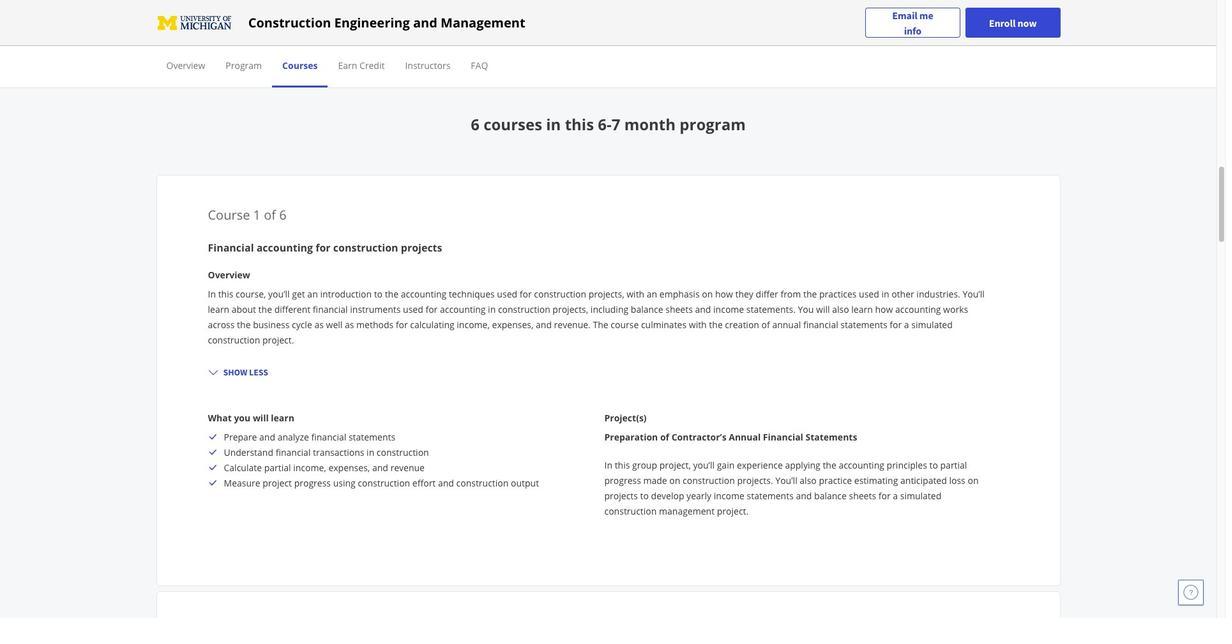 Task type: vqa. For each thing, say whether or not it's contained in the screenshot.
Projects.
yes



Task type: locate. For each thing, give the bounding box(es) containing it.
the up business
[[258, 303, 272, 316]]

help center image
[[1183, 585, 1199, 600]]

income
[[713, 303, 744, 316], [714, 490, 745, 502]]

of down statements. on the right of page
[[762, 319, 770, 331]]

program
[[680, 114, 746, 135]]

project. down "projects."
[[717, 505, 749, 517]]

0 vertical spatial with
[[627, 288, 644, 300]]

made
[[643, 475, 667, 487]]

projects
[[401, 241, 442, 255], [604, 490, 638, 502]]

0 horizontal spatial gain
[[245, 17, 272, 34]]

this inside in this course, you'll get an introduction to the accounting techniques used for construction projects, with an emphasis on how they differ from the practices used in other industries. you'll learn about the different financial instruments used for accounting in construction projects, including balance sheets and income statements. you will also learn how accounting works across the business cycle as well as methods for calculating income, expenses, and revenue. the course culminates with the creation of annual financial statements for a simulated construction project.
[[218, 288, 233, 300]]

you'll inside in this group project, you'll gain experience applying the accounting principles to partial progress made on construction projects. you'll also practice estimating anticipated loss on projects to develop yearly income statements and balance sheets for a simulated construction management project.
[[775, 475, 797, 487]]

university of michigan image
[[156, 12, 233, 33]]

financial
[[313, 303, 348, 316], [803, 319, 838, 331], [311, 431, 346, 443], [276, 447, 311, 459]]

get
[[292, 288, 305, 300]]

construction engineering and management
[[248, 14, 525, 31]]

project. down business
[[262, 334, 294, 346]]

construction up project
[[248, 14, 331, 31]]

creation
[[725, 319, 759, 331]]

this inside in this group project, you'll gain experience applying the accounting principles to partial progress made on construction projects. you'll also practice estimating anticipated loss on projects to develop yearly income statements and balance sheets for a simulated construction management project.
[[615, 459, 630, 471]]

partial inside in this group project, you'll gain experience applying the accounting principles to partial progress made on construction projects. you'll also practice estimating anticipated loss on projects to develop yearly income statements and balance sheets for a simulated construction management project.
[[940, 459, 967, 471]]

you'll inside in this course, you'll get an introduction to the accounting techniques used for construction projects, with an emphasis on how they differ from the practices used in other industries. you'll learn about the different financial instruments used for accounting in construction projects, including balance sheets and income statements. you will also learn how accounting works across the business cycle as well as methods for calculating income, expenses, and revenue. the course culminates with the creation of annual financial statements for a simulated construction project.
[[963, 288, 985, 300]]

instructors link
[[405, 59, 450, 72]]

you for what
[[234, 412, 250, 424]]

0 vertical spatial to
[[374, 288, 383, 300]]

construction
[[333, 241, 398, 255], [534, 288, 586, 300], [498, 303, 550, 316], [208, 334, 260, 346], [377, 447, 429, 459], [683, 475, 735, 487], [358, 477, 410, 489], [456, 477, 509, 489], [604, 505, 657, 517]]

overview
[[166, 59, 205, 72], [208, 269, 250, 281]]

1 vertical spatial sheets
[[849, 490, 876, 502]]

faq link
[[471, 59, 488, 72]]

0 vertical spatial expenses,
[[492, 319, 533, 331]]

financial up applying
[[763, 431, 803, 443]]

this left the 6- on the top left of the page
[[565, 114, 594, 135]]

cycle
[[292, 319, 312, 331]]

0 horizontal spatial as
[[314, 319, 324, 331]]

partial up the loss
[[940, 459, 967, 471]]

sheets
[[666, 303, 693, 316], [849, 490, 876, 502]]

1 vertical spatial gain
[[717, 459, 735, 471]]

you'll left get
[[268, 288, 290, 300]]

0 horizontal spatial will
[[219, 17, 242, 34]]

0 vertical spatial overview
[[166, 59, 205, 72]]

0 vertical spatial sheets
[[666, 303, 693, 316]]

you right skills
[[192, 17, 216, 34]]

0 vertical spatial balance
[[631, 303, 663, 316]]

1 vertical spatial will
[[816, 303, 830, 316]]

1 vertical spatial project.
[[717, 505, 749, 517]]

techniques
[[376, 53, 422, 65], [449, 288, 495, 300]]

statements down practices
[[841, 319, 887, 331]]

1 horizontal spatial of
[[660, 431, 669, 443]]

project.
[[262, 334, 294, 346], [717, 505, 749, 517]]

calculate partial income, expenses, and revenue
[[224, 462, 425, 474]]

2 vertical spatial this
[[615, 459, 630, 471]]

program link
[[226, 59, 262, 72]]

projects, up including
[[589, 288, 624, 300]]

1 horizontal spatial you
[[234, 412, 250, 424]]

0 horizontal spatial overview
[[166, 59, 205, 72]]

0 vertical spatial also
[[832, 303, 849, 316]]

on right the loss
[[968, 475, 979, 487]]

emphasis
[[660, 288, 700, 300]]

will inside in this course, you'll get an introduction to the accounting techniques used for construction projects, with an emphasis on how they differ from the practices used in other industries. you'll learn about the different financial instruments used for accounting in construction projects, including balance sheets and income statements. you will also learn how accounting works across the business cycle as well as methods for calculating income, expenses, and revenue. the course culminates with the creation of annual financial statements for a simulated construction project.
[[816, 303, 830, 316]]

1 vertical spatial you
[[234, 412, 250, 424]]

overview down skills
[[166, 59, 205, 72]]

1 horizontal spatial a
[[904, 319, 909, 331]]

works
[[943, 303, 968, 316]]

6 right 1
[[279, 206, 287, 224]]

course,
[[236, 288, 266, 300]]

and inside in this group project, you'll gain experience applying the accounting principles to partial progress made on construction projects. you'll also practice estimating anticipated loss on projects to develop yearly income statements and balance sheets for a simulated construction management project.
[[796, 490, 812, 502]]

for inside in this group project, you'll gain experience applying the accounting principles to partial progress made on construction projects. you'll also practice estimating anticipated loss on projects to develop yearly income statements and balance sheets for a simulated construction management project.
[[878, 490, 891, 502]]

sheets inside in this group project, you'll gain experience applying the accounting principles to partial progress made on construction projects. you'll also practice estimating anticipated loss on projects to develop yearly income statements and balance sheets for a simulated construction management project.
[[849, 490, 876, 502]]

project
[[263, 477, 292, 489]]

2 horizontal spatial statements
[[841, 319, 887, 331]]

learn down practices
[[851, 303, 873, 316]]

1 horizontal spatial will
[[253, 412, 269, 424]]

0 horizontal spatial expenses,
[[328, 462, 370, 474]]

1 horizontal spatial expenses,
[[492, 319, 533, 331]]

income, right calculating
[[457, 319, 490, 331]]

0 horizontal spatial techniques
[[376, 53, 422, 65]]

courses
[[483, 114, 542, 135]]

and up the instructors
[[413, 14, 437, 31]]

annual
[[729, 431, 761, 443]]

1 horizontal spatial learn
[[271, 412, 294, 424]]

0 horizontal spatial project.
[[262, 334, 294, 346]]

income, inside in this course, you'll get an introduction to the accounting techniques used for construction projects, with an emphasis on how they differ from the practices used in other industries. you'll learn about the different financial instruments used for accounting in construction projects, including balance sheets and income statements. you will also learn how accounting works across the business cycle as well as methods for calculating income, expenses, and revenue. the course culminates with the creation of annual financial statements for a simulated construction project.
[[457, 319, 490, 331]]

1 horizontal spatial progress
[[604, 475, 641, 487]]

1 vertical spatial in
[[604, 459, 612, 471]]

techniques inside in this course, you'll get an introduction to the accounting techniques used for construction projects, with an emphasis on how they differ from the practices used in other industries. you'll learn about the different financial instruments used for accounting in construction projects, including balance sheets and income statements. you will also learn how accounting works across the business cycle as well as methods for calculating income, expenses, and revenue. the course culminates with the creation of annual financial statements for a simulated construction project.
[[449, 288, 495, 300]]

0 vertical spatial will
[[219, 17, 242, 34]]

income, down understand financial transactions in construction
[[293, 462, 326, 474]]

will up prepare
[[253, 412, 269, 424]]

learn
[[208, 303, 229, 316], [851, 303, 873, 316], [271, 412, 294, 424]]

sheets inside in this course, you'll get an introduction to the accounting techniques used for construction projects, with an emphasis on how they differ from the practices used in other industries. you'll learn about the different financial instruments used for accounting in construction projects, including balance sheets and income statements. you will also learn how accounting works across the business cycle as well as methods for calculating income, expenses, and revenue. the course culminates with the creation of annual financial statements for a simulated construction project.
[[666, 303, 693, 316]]

industries.
[[917, 288, 960, 300]]

principles
[[887, 459, 927, 471]]

other
[[892, 288, 914, 300]]

will right you
[[816, 303, 830, 316]]

program
[[226, 59, 262, 72]]

simulated inside in this course, you'll get an introduction to the accounting techniques used for construction projects, with an emphasis on how they differ from the practices used in other industries. you'll learn about the different financial instruments used for accounting in construction projects, including balance sheets and income statements. you will also learn how accounting works across the business cycle as well as methods for calculating income, expenses, and revenue. the course culminates with the creation of annual financial statements for a simulated construction project.
[[911, 319, 953, 331]]

1 horizontal spatial construction
[[248, 14, 331, 31]]

loss
[[949, 475, 965, 487]]

1 horizontal spatial project.
[[717, 505, 749, 517]]

1 horizontal spatial with
[[689, 319, 707, 331]]

as left well
[[314, 319, 324, 331]]

construction for construction accounting
[[168, 53, 221, 65]]

you'll down applying
[[775, 475, 797, 487]]

2 horizontal spatial of
[[762, 319, 770, 331]]

how
[[715, 288, 733, 300], [875, 303, 893, 316]]

partial up project
[[264, 462, 291, 474]]

1 vertical spatial overview
[[208, 269, 250, 281]]

you'll up works
[[963, 288, 985, 300]]

income up creation
[[713, 303, 744, 316]]

instructors
[[405, 59, 450, 72]]

prepare and analyze financial statements
[[224, 431, 395, 443]]

1 horizontal spatial partial
[[940, 459, 967, 471]]

in inside in this course, you'll get an introduction to the accounting techniques used for construction projects, with an emphasis on how they differ from the practices used in other industries. you'll learn about the different financial instruments used for accounting in construction projects, including balance sheets and income statements. you will also learn how accounting works across the business cycle as well as methods for calculating income, expenses, and revenue. the course culminates with the creation of annual financial statements for a simulated construction project.
[[208, 288, 216, 300]]

as right well
[[345, 319, 354, 331]]

1 horizontal spatial you'll
[[693, 459, 715, 471]]

0 vertical spatial you'll
[[268, 288, 290, 300]]

simulated
[[911, 319, 953, 331], [900, 490, 941, 502]]

for
[[316, 241, 331, 255], [520, 288, 532, 300], [426, 303, 438, 316], [396, 319, 408, 331], [890, 319, 902, 331], [878, 490, 891, 502]]

this left group
[[615, 459, 630, 471]]

will up construction accounting
[[219, 17, 242, 34]]

anticipated
[[900, 475, 947, 487]]

2 vertical spatial to
[[640, 490, 649, 502]]

simulated inside in this group project, you'll gain experience applying the accounting principles to partial progress made on construction projects. you'll also practice estimating anticipated loss on projects to develop yearly income statements and balance sheets for a simulated construction management project.
[[900, 490, 941, 502]]

6 left the courses
[[471, 114, 480, 135]]

progress down calculate partial income, expenses, and revenue
[[294, 477, 331, 489]]

0 horizontal spatial this
[[218, 288, 233, 300]]

1 horizontal spatial as
[[345, 319, 354, 331]]

sheets down estimating
[[849, 490, 876, 502]]

in down preparation
[[604, 459, 612, 471]]

with
[[627, 288, 644, 300], [689, 319, 707, 331]]

0 vertical spatial this
[[565, 114, 594, 135]]

learn up analyze
[[271, 412, 294, 424]]

0 horizontal spatial you'll
[[775, 475, 797, 487]]

calculating
[[410, 319, 454, 331]]

1 horizontal spatial sheets
[[849, 490, 876, 502]]

projects, up revenue.
[[553, 303, 588, 316]]

0 vertical spatial statements
[[841, 319, 887, 331]]

a down other
[[904, 319, 909, 331]]

2 horizontal spatial this
[[615, 459, 630, 471]]

1 horizontal spatial to
[[640, 490, 649, 502]]

1 vertical spatial projects
[[604, 490, 638, 502]]

estimating
[[854, 475, 898, 487]]

0 vertical spatial in
[[208, 288, 216, 300]]

2 horizontal spatial will
[[816, 303, 830, 316]]

and right effort
[[438, 477, 454, 489]]

balance
[[631, 303, 663, 316], [814, 490, 847, 502]]

gain up program 'link'
[[245, 17, 272, 34]]

income right yearly
[[714, 490, 745, 502]]

6 courses in this 6-7 month program
[[471, 114, 746, 135]]

statements down "projects."
[[747, 490, 794, 502]]

transactions
[[313, 447, 364, 459]]

expenses, left revenue.
[[492, 319, 533, 331]]

overview up course,
[[208, 269, 250, 281]]

to down made
[[640, 490, 649, 502]]

1 horizontal spatial on
[[702, 288, 713, 300]]

financial up understand financial transactions in construction
[[311, 431, 346, 443]]

also down practices
[[832, 303, 849, 316]]

gain down preparation of contractor's annual financial statements
[[717, 459, 735, 471]]

accounting
[[224, 53, 269, 65], [256, 241, 313, 255], [401, 288, 446, 300], [440, 303, 486, 316], [895, 303, 941, 316], [839, 459, 884, 471]]

simulated down 'anticipated'
[[900, 490, 941, 502]]

progress down group
[[604, 475, 641, 487]]

as
[[314, 319, 324, 331], [345, 319, 354, 331]]

0 horizontal spatial an
[[307, 288, 318, 300]]

management
[[441, 14, 525, 31]]

expenses,
[[492, 319, 533, 331], [328, 462, 370, 474]]

1 horizontal spatial in
[[604, 459, 612, 471]]

1 vertical spatial to
[[929, 459, 938, 471]]

0 vertical spatial of
[[264, 206, 276, 224]]

financial down course
[[208, 241, 254, 255]]

1 vertical spatial simulated
[[900, 490, 941, 502]]

1 vertical spatial expenses,
[[328, 462, 370, 474]]

an right get
[[307, 288, 318, 300]]

1 vertical spatial a
[[893, 490, 898, 502]]

1 horizontal spatial techniques
[[449, 288, 495, 300]]

and up measure project progress using construction effort and construction output
[[372, 462, 388, 474]]

this for project(s)
[[615, 459, 630, 471]]

1 vertical spatial balance
[[814, 490, 847, 502]]

also down applying
[[800, 475, 817, 487]]

on down project,
[[669, 475, 680, 487]]

0 vertical spatial projects
[[401, 241, 442, 255]]

1 vertical spatial of
[[762, 319, 770, 331]]

the up practice
[[823, 459, 836, 471]]

construction down university of michigan image
[[168, 53, 221, 65]]

you for skills
[[192, 17, 216, 34]]

0 horizontal spatial to
[[374, 288, 383, 300]]

1 horizontal spatial this
[[565, 114, 594, 135]]

1 vertical spatial also
[[800, 475, 817, 487]]

1 vertical spatial income
[[714, 490, 745, 502]]

0 vertical spatial 6
[[471, 114, 480, 135]]

and down applying
[[796, 490, 812, 502]]

0 vertical spatial a
[[904, 319, 909, 331]]

projects,
[[589, 288, 624, 300], [553, 303, 588, 316]]

a down estimating
[[893, 490, 898, 502]]

a
[[904, 319, 909, 331], [893, 490, 898, 502]]

1 vertical spatial 6
[[279, 206, 287, 224]]

you up prepare
[[234, 412, 250, 424]]

sheets down emphasis
[[666, 303, 693, 316]]

in up across
[[208, 288, 216, 300]]

1 horizontal spatial balance
[[814, 490, 847, 502]]

info
[[904, 24, 922, 37]]

expenses, inside in this course, you'll get an introduction to the accounting techniques used for construction projects, with an emphasis on how they differ from the practices used in other industries. you'll learn about the different financial instruments used for accounting in construction projects, including balance sheets and income statements. you will also learn how accounting works across the business cycle as well as methods for calculating income, expenses, and revenue. the course culminates with the creation of annual financial statements for a simulated construction project.
[[492, 319, 533, 331]]

me
[[919, 9, 933, 21]]

engineering
[[334, 14, 410, 31]]

month
[[624, 114, 676, 135]]

0 horizontal spatial you
[[192, 17, 216, 34]]

preparation of contractor's annual financial statements
[[604, 431, 857, 443]]

on right emphasis
[[702, 288, 713, 300]]

balance up culminates at the bottom of page
[[631, 303, 663, 316]]

1
[[253, 206, 261, 224]]

you'll down 'contractor's'
[[693, 459, 715, 471]]

0 horizontal spatial financial
[[208, 241, 254, 255]]

0 horizontal spatial in
[[208, 288, 216, 300]]

1 vertical spatial income,
[[293, 462, 326, 474]]

learn up across
[[208, 303, 229, 316]]

balance down practice
[[814, 490, 847, 502]]

1 vertical spatial this
[[218, 288, 233, 300]]

and
[[413, 14, 437, 31], [695, 303, 711, 316], [536, 319, 552, 331], [259, 431, 275, 443], [372, 462, 388, 474], [438, 477, 454, 489], [796, 490, 812, 502]]

0 horizontal spatial learn
[[208, 303, 229, 316]]

also inside in this group project, you'll gain experience applying the accounting principles to partial progress made on construction projects. you'll also practice estimating anticipated loss on projects to develop yearly income statements and balance sheets for a simulated construction management project.
[[800, 475, 817, 487]]

6
[[471, 114, 480, 135], [279, 206, 287, 224]]

construction for construction engineering and management
[[248, 14, 331, 31]]

you'll
[[963, 288, 985, 300], [775, 475, 797, 487]]

how down other
[[875, 303, 893, 316]]

also
[[832, 303, 849, 316], [800, 475, 817, 487]]

how left the they
[[715, 288, 733, 300]]

in inside in this group project, you'll gain experience applying the accounting principles to partial progress made on construction projects. you'll also practice estimating anticipated loss on projects to develop yearly income statements and balance sheets for a simulated construction management project.
[[604, 459, 612, 471]]

income inside in this group project, you'll gain experience applying the accounting principles to partial progress made on construction projects. you'll also practice estimating anticipated loss on projects to develop yearly income statements and balance sheets for a simulated construction management project.
[[714, 490, 745, 502]]

practices
[[819, 288, 857, 300]]

0 horizontal spatial statements
[[349, 431, 395, 443]]

0 horizontal spatial how
[[715, 288, 733, 300]]

this up the about
[[218, 288, 233, 300]]

an left emphasis
[[647, 288, 657, 300]]

revenue.
[[554, 319, 591, 331]]

of up project,
[[660, 431, 669, 443]]

1 horizontal spatial financial
[[763, 431, 803, 443]]

to up instruments
[[374, 288, 383, 300]]

1 vertical spatial you'll
[[775, 475, 797, 487]]

the up instruments
[[385, 288, 399, 300]]

expenses, up using
[[328, 462, 370, 474]]

prepare
[[224, 431, 257, 443]]

statements up transactions
[[349, 431, 395, 443]]

0 vertical spatial you'll
[[963, 288, 985, 300]]

a inside in this group project, you'll gain experience applying the accounting principles to partial progress made on construction projects. you'll also practice estimating anticipated loss on projects to develop yearly income statements and balance sheets for a simulated construction management project.
[[893, 490, 898, 502]]

with up including
[[627, 288, 644, 300]]

of right 1
[[264, 206, 276, 224]]

gain
[[245, 17, 272, 34], [717, 459, 735, 471]]

with right culminates at the bottom of page
[[689, 319, 707, 331]]

projects.
[[737, 475, 773, 487]]

1 horizontal spatial gain
[[717, 459, 735, 471]]

using
[[333, 477, 356, 489]]

courses link
[[282, 59, 318, 72]]

2 income from the top
[[714, 490, 745, 502]]

1 vertical spatial financial
[[763, 431, 803, 443]]

financial
[[208, 241, 254, 255], [763, 431, 803, 443]]

simulated down works
[[911, 319, 953, 331]]

introduction
[[320, 288, 372, 300]]

you'll inside in this group project, you'll gain experience applying the accounting principles to partial progress made on construction projects. you'll also practice estimating anticipated loss on projects to develop yearly income statements and balance sheets for a simulated construction management project.
[[693, 459, 715, 471]]

0 horizontal spatial sheets
[[666, 303, 693, 316]]

1 income from the top
[[713, 303, 744, 316]]

project,
[[659, 459, 691, 471]]

to up 'anticipated'
[[929, 459, 938, 471]]

of
[[264, 206, 276, 224], [762, 319, 770, 331], [660, 431, 669, 443]]

0 horizontal spatial of
[[264, 206, 276, 224]]



Task type: describe. For each thing, give the bounding box(es) containing it.
you'll inside in this course, you'll get an introduction to the accounting techniques used for construction projects, with an emphasis on how they differ from the practices used in other industries. you'll learn about the different financial instruments used for accounting in construction projects, including balance sheets and income statements. you will also learn how accounting works across the business cycle as well as methods for calculating income, expenses, and revenue. the course culminates with the creation of annual financial statements for a simulated construction project.
[[268, 288, 290, 300]]

preparation
[[604, 431, 658, 443]]

financial down you
[[803, 319, 838, 331]]

overview link
[[166, 59, 205, 72]]

the down the about
[[237, 319, 251, 331]]

yearly
[[687, 490, 711, 502]]

this for financial accounting for construction projects
[[218, 288, 233, 300]]

instruments
[[350, 303, 401, 316]]

will for gain
[[219, 17, 242, 34]]

different
[[274, 303, 310, 316]]

in for financial accounting for construction projects
[[208, 288, 216, 300]]

0 horizontal spatial with
[[627, 288, 644, 300]]

methods
[[356, 319, 393, 331]]

0 horizontal spatial 6
[[279, 206, 287, 224]]

0 horizontal spatial on
[[669, 475, 680, 487]]

balance inside in this group project, you'll gain experience applying the accounting principles to partial progress made on construction projects. you'll also practice estimating anticipated loss on projects to develop yearly income statements and balance sheets for a simulated construction management project.
[[814, 490, 847, 502]]

0 vertical spatial projects,
[[589, 288, 624, 300]]

the inside in this group project, you'll gain experience applying the accounting principles to partial progress made on construction projects. you'll also practice estimating anticipated loss on projects to develop yearly income statements and balance sheets for a simulated construction management project.
[[823, 459, 836, 471]]

enroll now button
[[965, 8, 1060, 38]]

you
[[798, 303, 814, 316]]

effort
[[412, 477, 436, 489]]

measure project progress using construction effort and construction output
[[224, 477, 539, 489]]

0 vertical spatial how
[[715, 288, 733, 300]]

skills
[[156, 17, 189, 34]]

1 horizontal spatial used
[[497, 288, 517, 300]]

project. inside in this course, you'll get an introduction to the accounting techniques used for construction projects, with an emphasis on how they differ from the practices used in other industries. you'll learn about the different financial instruments used for accounting in construction projects, including balance sheets and income statements. you will also learn how accounting works across the business cycle as well as methods for calculating income, expenses, and revenue. the course culminates with the creation of annual financial statements for a simulated construction project.
[[262, 334, 294, 346]]

email me info button
[[865, 7, 960, 38]]

business
[[253, 319, 289, 331]]

in this group project, you'll gain experience applying the accounting principles to partial progress made on construction projects. you'll also practice estimating anticipated loss on projects to develop yearly income statements and balance sheets for a simulated construction management project.
[[604, 459, 979, 517]]

statements
[[806, 431, 857, 443]]

of inside in this course, you'll get an introduction to the accounting techniques used for construction projects, with an emphasis on how they differ from the practices used in other industries. you'll learn about the different financial instruments used for accounting in construction projects, including balance sheets and income statements. you will also learn how accounting works across the business cycle as well as methods for calculating income, expenses, and revenue. the course culminates with the creation of annual financial statements for a simulated construction project.
[[762, 319, 770, 331]]

0 horizontal spatial progress
[[294, 477, 331, 489]]

projects inside in this group project, you'll gain experience applying the accounting principles to partial progress made on construction projects. you'll also practice estimating anticipated loss on projects to develop yearly income statements and balance sheets for a simulated construction management project.
[[604, 490, 638, 502]]

income inside in this course, you'll get an introduction to the accounting techniques used for construction projects, with an emphasis on how they differ from the practices used in other industries. you'll learn about the different financial instruments used for accounting in construction projects, including balance sheets and income statements. you will also learn how accounting works across the business cycle as well as methods for calculating income, expenses, and revenue. the course culminates with the creation of annual financial statements for a simulated construction project.
[[713, 303, 744, 316]]

1 vertical spatial statements
[[349, 431, 395, 443]]

faq
[[471, 59, 488, 72]]

to inside in this course, you'll get an introduction to the accounting techniques used for construction projects, with an emphasis on how they differ from the practices used in other industries. you'll learn about the different financial instruments used for accounting in construction projects, including balance sheets and income statements. you will also learn how accounting works across the business cycle as well as methods for calculating income, expenses, and revenue. the course culminates with the creation of annual financial statements for a simulated construction project.
[[374, 288, 383, 300]]

about
[[232, 303, 256, 316]]

1 an from the left
[[307, 288, 318, 300]]

what you will learn
[[208, 412, 294, 424]]

course
[[208, 206, 250, 224]]

earn credit link
[[338, 59, 385, 72]]

show less
[[223, 367, 268, 378]]

1 vertical spatial projects,
[[553, 303, 588, 316]]

revenue
[[390, 462, 425, 474]]

earn credit
[[338, 59, 385, 72]]

show less button
[[203, 361, 273, 384]]

the up you
[[803, 288, 817, 300]]

2 horizontal spatial used
[[859, 288, 879, 300]]

show
[[223, 367, 247, 378]]

a inside in this course, you'll get an introduction to the accounting techniques used for construction projects, with an emphasis on how they differ from the practices used in other industries. you'll learn about the different financial instruments used for accounting in construction projects, including balance sheets and income statements. you will also learn how accounting works across the business cycle as well as methods for calculating income, expenses, and revenue. the course culminates with the creation of annual financial statements for a simulated construction project.
[[904, 319, 909, 331]]

understand
[[224, 447, 273, 459]]

and left revenue.
[[536, 319, 552, 331]]

worksite
[[450, 53, 487, 65]]

2 horizontal spatial on
[[968, 475, 979, 487]]

balance inside in this course, you'll get an introduction to the accounting techniques used for construction projects, with an emphasis on how they differ from the practices used in other industries. you'll learn about the different financial instruments used for accounting in construction projects, including balance sheets and income statements. you will also learn how accounting works across the business cycle as well as methods for calculating income, expenses, and revenue. the course culminates with the creation of annual financial statements for a simulated construction project.
[[631, 303, 663, 316]]

project. inside in this group project, you'll gain experience applying the accounting principles to partial progress made on construction projects. you'll also practice estimating anticipated loss on projects to develop yearly income statements and balance sheets for a simulated construction management project.
[[717, 505, 749, 517]]

well
[[326, 319, 342, 331]]

1 vertical spatial with
[[689, 319, 707, 331]]

contractor's
[[672, 431, 726, 443]]

experience
[[737, 459, 783, 471]]

statements inside in this group project, you'll gain experience applying the accounting principles to partial progress made on construction projects. you'll also practice estimating anticipated loss on projects to develop yearly income statements and balance sheets for a simulated construction management project.
[[747, 490, 794, 502]]

overview inside 'certificate menu' element
[[166, 59, 205, 72]]

accounting inside in this group project, you'll gain experience applying the accounting principles to partial progress made on construction projects. you'll also practice estimating anticipated loss on projects to develop yearly income statements and balance sheets for a simulated construction management project.
[[839, 459, 884, 471]]

course 1 of 6
[[208, 206, 287, 224]]

enroll
[[989, 16, 1016, 29]]

0 horizontal spatial partial
[[264, 462, 291, 474]]

2 horizontal spatial learn
[[851, 303, 873, 316]]

0 vertical spatial gain
[[245, 17, 272, 34]]

safety
[[489, 53, 514, 65]]

management
[[659, 505, 715, 517]]

courses
[[282, 59, 318, 72]]

practice
[[819, 475, 852, 487]]

1 horizontal spatial overview
[[208, 269, 250, 281]]

2 horizontal spatial to
[[929, 459, 938, 471]]

will for learn
[[253, 412, 269, 424]]

now
[[1018, 16, 1037, 29]]

understand financial transactions in construction
[[224, 447, 429, 459]]

group
[[632, 459, 657, 471]]

enroll now
[[989, 16, 1037, 29]]

2 as from the left
[[345, 319, 354, 331]]

on inside in this course, you'll get an introduction to the accounting techniques used for construction projects, with an emphasis on how they differ from the practices used in other industries. you'll learn about the different financial instruments used for accounting in construction projects, including balance sheets and income statements. you will also learn how accounting works across the business cycle as well as methods for calculating income, expenses, and revenue. the course culminates with the creation of annual financial statements for a simulated construction project.
[[702, 288, 713, 300]]

construction accounting
[[168, 53, 269, 65]]

course
[[611, 319, 639, 331]]

differ
[[756, 288, 778, 300]]

analyze
[[278, 431, 309, 443]]

across
[[208, 319, 235, 331]]

1 horizontal spatial 6
[[471, 114, 480, 135]]

scheduling
[[329, 53, 374, 65]]

0 horizontal spatial projects
[[401, 241, 442, 255]]

in this course, you'll get an introduction to the accounting techniques used for construction projects, with an emphasis on how they differ from the practices used in other industries. you'll learn about the different financial instruments used for accounting in construction projects, including balance sheets and income statements. you will also learn how accounting works across the business cycle as well as methods for calculating income, expenses, and revenue. the course culminates with the creation of annual financial statements for a simulated construction project.
[[208, 288, 985, 346]]

worksite safety
[[450, 53, 514, 65]]

1 as from the left
[[314, 319, 324, 331]]

culminates
[[641, 319, 687, 331]]

statements.
[[746, 303, 796, 316]]

less
[[249, 367, 268, 378]]

also inside in this course, you'll get an introduction to the accounting techniques used for construction projects, with an emphasis on how they differ from the practices used in other industries. you'll learn about the different financial instruments used for accounting in construction projects, including balance sheets and income statements. you will also learn how accounting works across the business cycle as well as methods for calculating income, expenses, and revenue. the course culminates with the creation of annual financial statements for a simulated construction project.
[[832, 303, 849, 316]]

certificate menu element
[[156, 46, 1060, 87]]

2 an from the left
[[647, 288, 657, 300]]

0 horizontal spatial used
[[403, 303, 423, 316]]

financial down analyze
[[276, 447, 311, 459]]

gain inside in this group project, you'll gain experience applying the accounting principles to partial progress made on construction projects. you'll also practice estimating anticipated loss on projects to develop yearly income statements and balance sheets for a simulated construction management project.
[[717, 459, 735, 471]]

they
[[735, 288, 753, 300]]

measure
[[224, 477, 260, 489]]

project(s)
[[604, 412, 647, 424]]

in for project(s)
[[604, 459, 612, 471]]

financial up well
[[313, 303, 348, 316]]

output
[[511, 477, 539, 489]]

the
[[593, 319, 608, 331]]

including
[[591, 303, 628, 316]]

applying
[[785, 459, 820, 471]]

and up the understand
[[259, 431, 275, 443]]

statements inside in this course, you'll get an introduction to the accounting techniques used for construction projects, with an emphasis on how they differ from the practices used in other industries. you'll learn about the different financial instruments used for accounting in construction projects, including balance sheets and income statements. you will also learn how accounting works across the business cycle as well as methods for calculating income, expenses, and revenue. the course culminates with the creation of annual financial statements for a simulated construction project.
[[841, 319, 887, 331]]

0 horizontal spatial income,
[[293, 462, 326, 474]]

the left creation
[[709, 319, 723, 331]]

credit
[[359, 59, 385, 72]]

email
[[892, 9, 917, 21]]

financial accounting for construction projects
[[208, 241, 442, 255]]

progress inside in this group project, you'll gain experience applying the accounting principles to partial progress made on construction projects. you'll also practice estimating anticipated loss on projects to develop yearly income statements and balance sheets for a simulated construction management project.
[[604, 475, 641, 487]]

1 vertical spatial how
[[875, 303, 893, 316]]

and down emphasis
[[695, 303, 711, 316]]

what
[[208, 412, 232, 424]]



